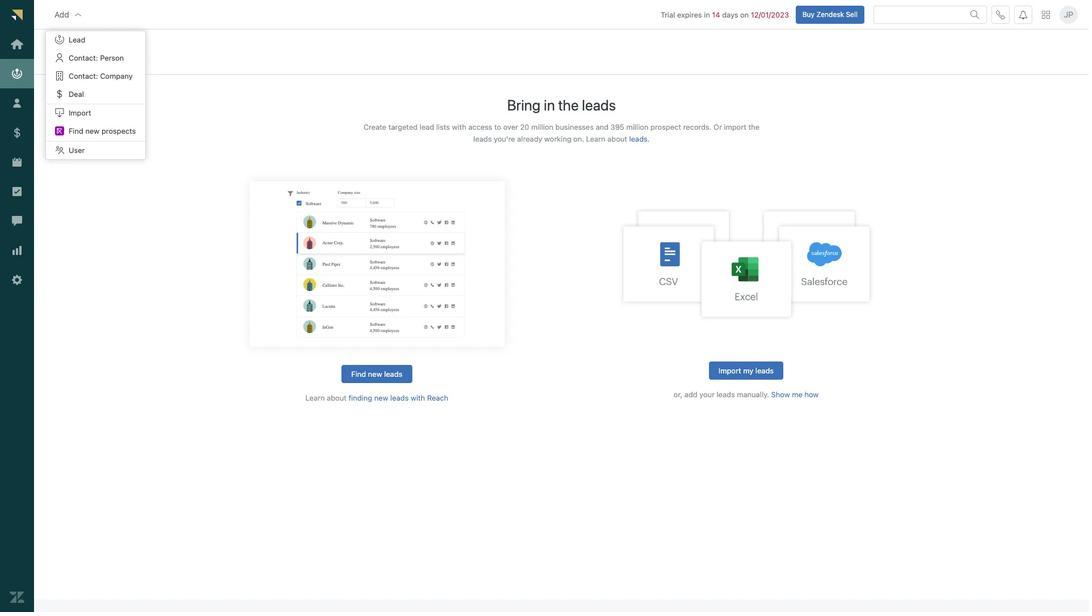 Task type: describe. For each thing, give the bounding box(es) containing it.
contact: company
[[69, 71, 133, 81]]

sell
[[846, 10, 858, 18]]

contact: for contact: person
[[69, 53, 98, 62]]

leads image
[[55, 35, 64, 44]]

with inside create targeted lead lists with access to over 20 million businesses and 395 million prospect records. or import the leads you're already working on. learn about
[[452, 123, 467, 132]]

building image
[[55, 71, 64, 81]]

bring
[[507, 97, 541, 114]]

bell image
[[1019, 10, 1028, 19]]

prospect
[[651, 123, 681, 132]]

import my leads button
[[709, 362, 784, 380]]

company
[[100, 71, 133, 81]]

find new leads button
[[342, 366, 412, 384]]

leads up finding new leads with reach link
[[384, 370, 403, 379]]

chevron up image
[[74, 10, 83, 19]]

collaborators image
[[55, 146, 64, 155]]

find for find new prospects
[[69, 127, 83, 136]]

the inside create targeted lead lists with access to over 20 million businesses and 395 million prospect records. or import the leads you're already working on. learn about
[[749, 123, 760, 132]]

1 vertical spatial in
[[544, 97, 555, 114]]

jp
[[1064, 10, 1074, 19]]

leads up and
[[582, 97, 616, 114]]

trial expires in 14 days on 12/01/2023
[[661, 10, 789, 19]]

businesses
[[556, 123, 594, 132]]

or,
[[674, 391, 683, 400]]

buy zendesk sell
[[803, 10, 858, 18]]

lists
[[436, 123, 450, 132]]

deal
[[69, 90, 84, 99]]

2 vertical spatial new
[[374, 394, 388, 403]]

deals image
[[55, 90, 64, 99]]

new for leads
[[368, 370, 382, 379]]

list
[[103, 37, 117, 45]]

days
[[722, 10, 738, 19]]

bring in the leads
[[507, 97, 616, 114]]

leads inside create targeted lead lists with access to over 20 million businesses and 395 million prospect records. or import the leads you're already working on. learn about
[[474, 135, 492, 144]]

import
[[724, 123, 747, 132]]

1 million from the left
[[531, 123, 554, 132]]

working
[[71, 37, 102, 45]]

and
[[596, 123, 609, 132]]

show me how link
[[771, 391, 819, 400]]

about inside create targeted lead lists with access to over 20 million businesses and 395 million prospect records. or import the leads you're already working on. learn about
[[608, 135, 627, 144]]

expires
[[677, 10, 702, 19]]

add
[[685, 391, 698, 400]]

targeted
[[389, 123, 418, 132]]

1 vertical spatial with
[[411, 394, 425, 403]]

working list leads
[[71, 37, 117, 60]]

leads right my
[[756, 366, 774, 375]]

on.
[[574, 135, 584, 144]]

contacts image
[[55, 53, 64, 62]]

zendesk
[[817, 10, 844, 18]]

leads down find new leads button
[[390, 394, 409, 403]]

reach fill image
[[55, 127, 64, 136]]

12/01/2023
[[751, 10, 789, 19]]

import image
[[55, 108, 64, 117]]

new for prospects
[[85, 127, 100, 136]]

0 horizontal spatial the
[[558, 97, 579, 114]]



Task type: vqa. For each thing, say whether or not it's contained in the screenshot.
Contact: Person's CONTACT:
yes



Task type: locate. For each thing, give the bounding box(es) containing it.
contact: person
[[69, 53, 124, 62]]

create
[[364, 123, 387, 132]]

lead
[[420, 123, 434, 132]]

learn about finding new leads with reach
[[306, 394, 448, 403]]

contact: for contact: company
[[69, 71, 98, 81]]

395
[[611, 123, 625, 132]]

about left finding
[[327, 394, 347, 403]]

about
[[608, 135, 627, 144], [327, 394, 347, 403]]

0 vertical spatial import
[[69, 108, 91, 117]]

new right finding
[[374, 394, 388, 403]]

1 vertical spatial about
[[327, 394, 347, 403]]

1 vertical spatial import
[[719, 366, 741, 375]]

new up learn about finding new leads with reach
[[368, 370, 382, 379]]

or
[[714, 123, 722, 132]]

import for import my leads
[[719, 366, 741, 375]]

lead
[[69, 35, 85, 44]]

new left prospects
[[85, 127, 100, 136]]

1 horizontal spatial learn
[[586, 135, 606, 144]]

manually.
[[737, 391, 769, 400]]

import for import
[[69, 108, 91, 117]]

contact: up the 'deal'
[[69, 71, 98, 81]]

1 vertical spatial new
[[368, 370, 382, 379]]

person
[[100, 53, 124, 62]]

learn down and
[[586, 135, 606, 144]]

leads.
[[629, 135, 650, 144]]

0 horizontal spatial with
[[411, 394, 425, 403]]

buy zendesk sell button
[[796, 5, 865, 24]]

0 horizontal spatial million
[[531, 123, 554, 132]]

import
[[69, 108, 91, 117], [719, 366, 741, 375]]

0 vertical spatial with
[[452, 123, 467, 132]]

the right import
[[749, 123, 760, 132]]

prospects
[[102, 127, 136, 136]]

zendesk image
[[10, 591, 24, 605]]

1 horizontal spatial in
[[704, 10, 710, 19]]

buy
[[803, 10, 815, 18]]

working
[[545, 135, 572, 144]]

learn
[[586, 135, 606, 144], [306, 394, 325, 403]]

leads
[[582, 97, 616, 114], [474, 135, 492, 144], [756, 366, 774, 375], [384, 370, 403, 379], [717, 391, 735, 400], [390, 394, 409, 403]]

2 million from the left
[[627, 123, 649, 132]]

1 contact: from the top
[[69, 53, 98, 62]]

find new leads
[[351, 370, 403, 379]]

user
[[69, 146, 85, 155]]

records.
[[683, 123, 712, 132]]

0 vertical spatial learn
[[586, 135, 606, 144]]

in right bring
[[544, 97, 555, 114]]

you're
[[494, 135, 515, 144]]

learn inside create targeted lead lists with access to over 20 million businesses and 395 million prospect records. or import the leads you're already working on. learn about
[[586, 135, 606, 144]]

1 horizontal spatial the
[[749, 123, 760, 132]]

finding new leads with reach link
[[349, 394, 448, 404]]

find up finding
[[351, 370, 366, 379]]

2 contact: from the top
[[69, 71, 98, 81]]

create targeted lead lists with access to over 20 million businesses and 395 million prospect records. or import the leads you're already working on. learn about
[[364, 123, 760, 144]]

leads down 'access'
[[474, 135, 492, 144]]

find inside button
[[351, 370, 366, 379]]

0 horizontal spatial about
[[327, 394, 347, 403]]

reach
[[427, 394, 448, 403]]

0 horizontal spatial find
[[69, 127, 83, 136]]

1 vertical spatial find
[[351, 370, 366, 379]]

trial
[[661, 10, 675, 19]]

leads
[[71, 45, 106, 60]]

jp button
[[1060, 5, 1078, 24]]

over
[[503, 123, 518, 132]]

find right reach fill icon
[[69, 127, 83, 136]]

access
[[469, 123, 492, 132]]

my
[[743, 366, 754, 375]]

1 horizontal spatial about
[[608, 135, 627, 144]]

with
[[452, 123, 467, 132], [411, 394, 425, 403]]

20
[[520, 123, 529, 132]]

or, add your leads manually. show me how
[[674, 391, 819, 400]]

0 vertical spatial about
[[608, 135, 627, 144]]

the up the businesses
[[558, 97, 579, 114]]

import my leads
[[719, 366, 774, 375]]

new
[[85, 127, 100, 136], [368, 370, 382, 379], [374, 394, 388, 403]]

add
[[54, 9, 69, 19]]

1 horizontal spatial import
[[719, 366, 741, 375]]

0 vertical spatial new
[[85, 127, 100, 136]]

million up the "already"
[[531, 123, 554, 132]]

to
[[494, 123, 501, 132]]

1 horizontal spatial find
[[351, 370, 366, 379]]

your
[[700, 391, 715, 400]]

about down 395
[[608, 135, 627, 144]]

add button
[[45, 3, 92, 26]]

0 horizontal spatial import
[[69, 108, 91, 117]]

1 vertical spatial learn
[[306, 394, 325, 403]]

leads. link
[[629, 135, 650, 144]]

14
[[712, 10, 720, 19]]

show
[[771, 391, 790, 400]]

1 horizontal spatial million
[[627, 123, 649, 132]]

with left reach
[[411, 394, 425, 403]]

1 vertical spatial contact:
[[69, 71, 98, 81]]

0 vertical spatial contact:
[[69, 53, 98, 62]]

find
[[69, 127, 83, 136], [351, 370, 366, 379]]

search image
[[971, 10, 980, 19]]

0 vertical spatial the
[[558, 97, 579, 114]]

find for find new leads
[[351, 370, 366, 379]]

me
[[792, 391, 803, 400]]

million
[[531, 123, 554, 132], [627, 123, 649, 132]]

contact:
[[69, 53, 98, 62], [69, 71, 98, 81]]

the
[[558, 97, 579, 114], [749, 123, 760, 132]]

in left 14
[[704, 10, 710, 19]]

import down the 'deal'
[[69, 108, 91, 117]]

calls image
[[996, 10, 1005, 19]]

already
[[517, 135, 542, 144]]

0 vertical spatial in
[[704, 10, 710, 19]]

zendesk products image
[[1042, 11, 1050, 18]]

import inside button
[[719, 366, 741, 375]]

0 horizontal spatial learn
[[306, 394, 325, 403]]

import left my
[[719, 366, 741, 375]]

1 horizontal spatial with
[[452, 123, 467, 132]]

on
[[741, 10, 749, 19]]

learn left finding
[[306, 394, 325, 403]]

new inside button
[[368, 370, 382, 379]]

1 vertical spatial the
[[749, 123, 760, 132]]

contact: down working
[[69, 53, 98, 62]]

0 horizontal spatial in
[[544, 97, 555, 114]]

find new prospects
[[69, 127, 136, 136]]

finding
[[349, 394, 372, 403]]

how
[[805, 391, 819, 400]]

leads right your
[[717, 391, 735, 400]]

in
[[704, 10, 710, 19], [544, 97, 555, 114]]

million up leads.
[[627, 123, 649, 132]]

with right "lists"
[[452, 123, 467, 132]]

0 vertical spatial find
[[69, 127, 83, 136]]



